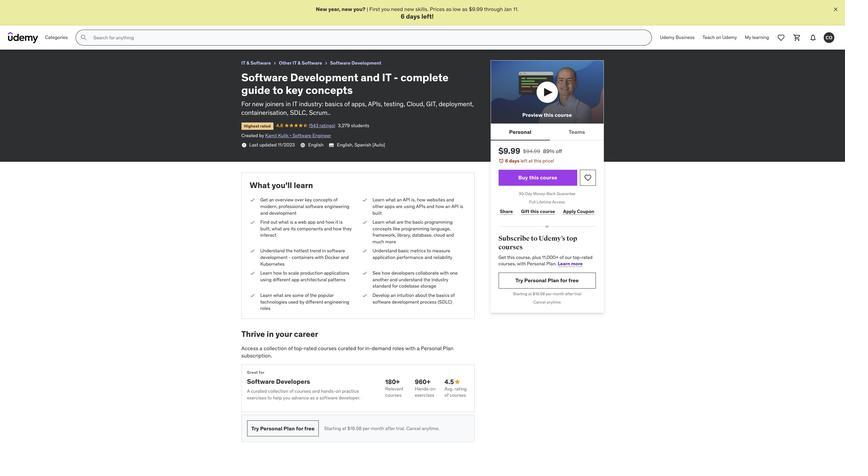 Task type: vqa. For each thing, say whether or not it's contained in the screenshot.
small icon to the left
no



Task type: locate. For each thing, give the bounding box(es) containing it.
framework,
[[373, 232, 396, 238]]

in right joiners
[[286, 100, 291, 108]]

highest rated
[[244, 124, 271, 129]]

- inside software development and it - complete guide to key concepts for new joiners in it industry: basics of apps, apis, testing, cloud, git, deployment, containerisation, sdlc, scrum..
[[394, 71, 398, 84]]

apis,
[[368, 100, 383, 108]]

find out what is a web app and how it is built, what are its components and how they interact
[[260, 219, 352, 238]]

1 vertical spatial basics
[[437, 293, 450, 299]]

0 horizontal spatial starting
[[324, 426, 341, 432]]

$16.58 inside thrive in your career element
[[348, 426, 362, 432]]

1 horizontal spatial try personal plan for free link
[[499, 273, 596, 289]]

xsmall image for find out what is a web app and how it is built, what are its components and how they interact
[[250, 219, 255, 226]]

0 vertical spatial using
[[404, 204, 415, 210]]

you
[[382, 6, 390, 12], [283, 395, 291, 401]]

are inside find out what is a web app and how it is built, what are its components and how they interact
[[283, 226, 290, 232]]

after inside thrive in your career element
[[385, 426, 395, 432]]

rated
[[260, 124, 271, 129], [582, 255, 593, 261], [304, 345, 317, 352]]

avg. rating of courses
[[445, 386, 467, 399]]

1 horizontal spatial is
[[339, 219, 343, 225]]

after left trial
[[566, 292, 574, 297]]

1 horizontal spatial in
[[286, 100, 291, 108]]

3,279 students
[[338, 123, 370, 129]]

collection inside great for software developers a curated collection of courses and hands-on practice exercises to help you advance as a software developer.
[[268, 389, 288, 395]]

960+ hands-on exercises
[[415, 378, 436, 399]]

days
[[406, 12, 420, 20], [509, 158, 520, 164]]

0 vertical spatial $16.58
[[533, 292, 545, 297]]

for
[[561, 277, 568, 284], [392, 283, 398, 289], [358, 345, 364, 352], [259, 370, 265, 375], [296, 426, 303, 432]]

xsmall image for learn what an api is, how websites and other apps are using apis and how an api is built
[[362, 197, 367, 204]]

0 horizontal spatial $9.99
[[469, 6, 483, 12]]

learn for learn what are the basic programming concepts like programming language, framework, library, database, cloud and much more
[[373, 219, 385, 225]]

top- right our
[[573, 255, 582, 261]]

how inside learn how to scale production applications using different app architectural patterns
[[273, 270, 282, 276]]

try for rightmost try personal plan for free link
[[516, 277, 523, 284]]

1 horizontal spatial wishlist image
[[778, 34, 786, 42]]

1 horizontal spatial understand
[[373, 248, 397, 254]]

develop an intuition about the basics of software development process (sdlc)
[[373, 293, 455, 305]]

starting for starting at $16.58 per month after trial. cancel anytime.
[[324, 426, 341, 432]]

1 vertical spatial engineering
[[325, 299, 349, 305]]

basic up database,
[[413, 219, 424, 225]]

software up web
[[305, 204, 324, 210]]

2 horizontal spatial new
[[405, 6, 414, 12]]

different
[[273, 277, 291, 283], [306, 299, 323, 305]]

1 vertical spatial key
[[305, 197, 312, 203]]

exercises down hands-
[[415, 393, 435, 399]]

through
[[484, 6, 503, 12]]

0 vertical spatial collection
[[264, 345, 287, 352]]

buy this course button
[[499, 170, 577, 186]]

0 horizontal spatial key
[[286, 83, 303, 97]]

used
[[288, 299, 299, 305]]

curated inside great for software developers a curated collection of courses and hands-on practice exercises to help you advance as a software developer.
[[251, 389, 267, 395]]

learn up "technologies"
[[260, 293, 272, 299]]

udemy business link
[[656, 30, 699, 46]]

per for trial.
[[363, 426, 370, 432]]

0 vertical spatial free
[[569, 277, 579, 284]]

0 horizontal spatial api
[[403, 197, 410, 203]]

on right teach
[[716, 34, 722, 40]]

learn for learn what are some of the popular technologies used by different engineering roles
[[260, 293, 272, 299]]

last
[[249, 142, 258, 148]]

xsmall image right they at the left
[[362, 219, 367, 226]]

development for software development and it - complete guide to key concepts for new joiners in it industry: basics of apps, apis, testing, cloud, git, deployment, containerisation, sdlc, scrum..
[[291, 71, 359, 84]]

the up library,
[[405, 219, 412, 225]]

- left containers
[[289, 255, 291, 261]]

hottest
[[294, 248, 309, 254]]

0 vertical spatial month
[[553, 292, 565, 297]]

0 vertical spatial more
[[386, 239, 396, 245]]

11/2023
[[278, 142, 295, 148]]

cloud
[[434, 232, 445, 238]]

are up the like
[[397, 219, 404, 225]]

try personal plan for free link inside thrive in your career element
[[247, 421, 319, 437]]

1 & from the left
[[247, 60, 250, 66]]

development inside understand the hottest trend in software development - containers with docker and kubernetes
[[260, 255, 288, 261]]

udemy left my
[[723, 34, 737, 40]]

what up the like
[[386, 219, 396, 225]]

applications
[[324, 270, 349, 276]]

0 vertical spatial basic
[[413, 219, 424, 225]]

exercises
[[415, 393, 435, 399], [247, 395, 267, 401]]

udemy left business
[[660, 34, 675, 40]]

share
[[500, 209, 513, 215]]

& up guide at the left of the page
[[247, 60, 250, 66]]

you inside new year, new you? | first you need new skills. prices as low as $9.99 through jan 11. 6 days left!
[[382, 6, 390, 12]]

as left low
[[446, 6, 452, 12]]

learn down our
[[558, 261, 571, 267]]

of inside learn what are some of the popular technologies used by different engineering roles
[[305, 293, 309, 299]]

0 horizontal spatial 6
[[401, 12, 405, 20]]

teach
[[703, 34, 715, 40]]

software up docker
[[327, 248, 345, 254]]

try inside thrive in your career element
[[251, 426, 259, 432]]

1 horizontal spatial 6
[[505, 158, 508, 164]]

xsmall image for understand basic metrics to measure application performance and reliability
[[362, 248, 367, 255]]

tab list
[[491, 124, 604, 141]]

0 vertical spatial course
[[555, 112, 572, 118]]

this up courses,
[[507, 255, 515, 261]]

new right need on the top left of the page
[[405, 6, 414, 12]]

in left your
[[267, 329, 274, 340]]

a
[[247, 389, 250, 395]]

software down 'develop' on the left bottom of page
[[373, 299, 391, 305]]

rating
[[455, 386, 467, 392]]

0 horizontal spatial by
[[259, 133, 264, 139]]

top
[[567, 235, 578, 243]]

1 understand from the left
[[260, 248, 285, 254]]

2 understand from the left
[[373, 248, 397, 254]]

different down scale
[[273, 277, 291, 283]]

your
[[276, 329, 292, 340]]

what down out
[[272, 226, 282, 232]]

what inside learn what are the basic programming concepts like programming language, framework, library, database, cloud and much more
[[386, 219, 396, 225]]

you right first
[[382, 6, 390, 12]]

professional
[[279, 204, 304, 210]]

starting inside thrive in your career element
[[324, 426, 341, 432]]

software
[[305, 204, 324, 210], [327, 248, 345, 254], [373, 299, 391, 305], [320, 395, 338, 401]]

0 horizontal spatial basic
[[398, 248, 409, 254]]

as inside great for software developers a curated collection of courses and hands-on practice exercises to help you advance as a software developer.
[[310, 395, 315, 401]]

xsmall image for develop an intuition about the basics of software development process (sdlc)
[[362, 293, 367, 299]]

are inside learn what are the basic programming concepts like programming language, framework, library, database, cloud and much more
[[397, 219, 404, 225]]

by
[[259, 133, 264, 139], [300, 299, 305, 305]]

for left the in-
[[358, 345, 364, 352]]

1 vertical spatial 6
[[505, 158, 508, 164]]

it up sdlc,
[[293, 100, 298, 108]]

1 vertical spatial $9.99
[[499, 146, 521, 156]]

to left scale
[[283, 270, 287, 276]]

more down framework,
[[386, 239, 396, 245]]

after
[[566, 292, 574, 297], [385, 426, 395, 432]]

2 horizontal spatial as
[[462, 6, 468, 12]]

by inside learn what are some of the popular technologies used by different engineering roles
[[300, 299, 305, 305]]

month up anytime
[[553, 292, 565, 297]]

and
[[361, 71, 380, 84], [447, 197, 454, 203], [427, 204, 435, 210], [260, 210, 268, 216], [317, 219, 325, 225], [324, 226, 332, 232], [446, 232, 454, 238], [341, 255, 349, 261], [425, 255, 433, 261], [390, 277, 398, 283], [312, 389, 320, 395]]

trial.
[[396, 426, 405, 432]]

access down back
[[553, 200, 565, 205]]

app down scale
[[292, 277, 300, 283]]

categories button
[[41, 30, 72, 46]]

course
[[555, 112, 572, 118], [540, 174, 558, 181], [540, 209, 555, 215]]

courses inside great for software developers a curated collection of courses and hands-on practice exercises to help you advance as a software developer.
[[295, 389, 311, 395]]

and down websites on the top of the page
[[427, 204, 435, 210]]

get for get an overview over key concepts of modern, professional software engineering and development
[[260, 197, 268, 203]]

interact
[[260, 232, 277, 238]]

the left popular on the left bottom of page
[[310, 293, 317, 299]]

to inside software development and it - complete guide to key concepts for new joiners in it industry: basics of apps, apis, testing, cloud, git, deployment, containerisation, sdlc, scrum..
[[273, 83, 283, 97]]

get
[[260, 197, 268, 203], [499, 255, 506, 261]]

[auto]
[[373, 142, 385, 148]]

using down is,
[[404, 204, 415, 210]]

1 vertical spatial access
[[241, 345, 258, 352]]

practice
[[342, 389, 359, 395]]

& right other in the left of the page
[[298, 60, 301, 66]]

1 horizontal spatial udemy
[[723, 34, 737, 40]]

1 horizontal spatial after
[[566, 292, 574, 297]]

$9.99 left through
[[469, 6, 483, 12]]

Search for anything text field
[[92, 32, 644, 43]]

more inside learn what are the basic programming concepts like programming language, framework, library, database, cloud and much more
[[386, 239, 396, 245]]

0 vertical spatial app
[[308, 219, 316, 225]]

shopping cart with 0 items image
[[794, 34, 802, 42]]

as right low
[[462, 6, 468, 12]]

0 horizontal spatial more
[[386, 239, 396, 245]]

an
[[269, 197, 274, 203], [397, 197, 402, 203], [446, 204, 451, 210], [391, 293, 396, 299]]

after for trial
[[566, 292, 574, 297]]

1 horizontal spatial using
[[404, 204, 415, 210]]

this left price!
[[534, 158, 542, 164]]

0 horizontal spatial plan
[[284, 426, 295, 432]]

what inside learn what are some of the popular technologies used by different engineering roles
[[273, 293, 284, 299]]

0 vertical spatial -
[[394, 71, 398, 84]]

1 horizontal spatial roles
[[393, 345, 404, 352]]

xsmall image for learn what are some of the popular technologies used by different engineering roles
[[250, 293, 255, 299]]

how up another
[[382, 270, 391, 276]]

it inside it & software link
[[241, 60, 246, 66]]

0 vertical spatial concepts
[[306, 83, 353, 97]]

cancel
[[534, 300, 546, 305], [407, 426, 421, 432]]

0 vertical spatial development
[[269, 210, 297, 216]]

share button
[[499, 205, 515, 219]]

concepts inside software development and it - complete guide to key concepts for new joiners in it industry: basics of apps, apis, testing, cloud, git, deployment, containerisation, sdlc, scrum..
[[306, 83, 353, 97]]

for inside great for software developers a curated collection of courses and hands-on practice exercises to help you advance as a software developer.
[[259, 370, 265, 375]]

rated up the learn more link in the bottom right of the page
[[582, 255, 593, 261]]

concepts right over
[[313, 197, 333, 203]]

basics inside software development and it - complete guide to key concepts for new joiners in it industry: basics of apps, apis, testing, cloud, git, deployment, containerisation, sdlc, scrum..
[[325, 100, 343, 108]]

understand up kubernetes
[[260, 248, 285, 254]]

ratings)
[[320, 123, 335, 129]]

with inside understand the hottest trend in software development - containers with docker and kubernetes
[[315, 255, 324, 261]]

0 horizontal spatial $16.58
[[348, 426, 362, 432]]

month inside thrive in your career element
[[371, 426, 384, 432]]

1 vertical spatial -
[[289, 255, 291, 261]]

to inside subscribe to udemy's top courses
[[531, 235, 538, 243]]

great
[[247, 370, 258, 375]]

- up testing,
[[394, 71, 398, 84]]

this for gift
[[531, 209, 539, 215]]

learn inside learn what are some of the popular technologies used by different engineering roles
[[260, 293, 272, 299]]

the inside learn what are the basic programming concepts like programming language, framework, library, database, cloud and much more
[[405, 219, 412, 225]]

closed captions image
[[329, 143, 334, 148]]

courses inside access a collection of top-rated courses curated for in-demand roles with a personal plan subscription.
[[318, 345, 337, 352]]

0 vertical spatial different
[[273, 277, 291, 283]]

this inside buy this course button
[[530, 174, 539, 181]]

1 vertical spatial development
[[260, 255, 288, 261]]

xsmall image left "technologies"
[[250, 293, 255, 299]]

it & software link
[[241, 59, 271, 67]]

1 vertical spatial collection
[[268, 389, 288, 395]]

what inside learn what an api is, how websites and other apps are using apis and how an api is built
[[386, 197, 396, 203]]

plus
[[533, 255, 541, 261]]

courses down relevant
[[385, 393, 402, 399]]

basics up scrum..
[[325, 100, 343, 108]]

access up subscription.
[[241, 345, 258, 352]]

udemy image
[[8, 32, 38, 43]]

developer.
[[339, 395, 360, 401]]

0 vertical spatial 6
[[401, 12, 405, 20]]

with up industry
[[440, 270, 449, 276]]

software
[[251, 60, 271, 66], [302, 60, 322, 66], [330, 60, 351, 66], [241, 71, 288, 84], [293, 133, 312, 139], [247, 378, 275, 386]]

access inside 30-day money-back guarantee full lifetime access
[[553, 200, 565, 205]]

0 vertical spatial roles
[[260, 306, 271, 312]]

development down the other it & software link
[[291, 71, 359, 84]]

cancel right trial.
[[407, 426, 421, 432]]

off
[[556, 148, 562, 155]]

course down lifetime
[[540, 209, 555, 215]]

0 horizontal spatial on
[[336, 389, 341, 395]]

1 horizontal spatial $9.99
[[499, 146, 521, 156]]

software inside the develop an intuition about the basics of software development process (sdlc)
[[373, 299, 391, 305]]

at inside thrive in your career element
[[342, 426, 346, 432]]

learn inside learn what an api is, how websites and other apps are using apis and how an api is built
[[373, 197, 385, 203]]

learn
[[294, 180, 313, 190]]

how
[[417, 197, 426, 203], [436, 204, 444, 210], [326, 219, 334, 225], [333, 226, 342, 232], [273, 270, 282, 276], [382, 270, 391, 276]]

the left hottest
[[286, 248, 293, 254]]

this inside preview this course button
[[544, 112, 554, 118]]

courses
[[499, 243, 523, 252], [318, 345, 337, 352], [295, 389, 311, 395], [385, 393, 402, 399], [450, 393, 466, 399]]

app inside learn how to scale production applications using different app architectural patterns
[[292, 277, 300, 283]]

2 vertical spatial concepts
[[373, 226, 392, 232]]

1 horizontal spatial per
[[546, 292, 552, 297]]

tab list containing personal
[[491, 124, 604, 141]]

$16.58 inside the starting at $16.58 per month after trial cancel anytime
[[533, 292, 545, 297]]

xsmall image for see how developers collaborate with one another and understand the industry standard for codebase storage
[[362, 270, 367, 277]]

curated
[[338, 345, 356, 352], [251, 389, 267, 395]]

of left apps,
[[345, 100, 350, 108]]

courses up advance
[[295, 389, 311, 395]]

course for gift this course
[[540, 209, 555, 215]]

plan for rightmost try personal plan for free link
[[548, 277, 559, 284]]

2 udemy from the left
[[723, 34, 737, 40]]

1 horizontal spatial api
[[452, 204, 459, 210]]

get up courses,
[[499, 255, 506, 261]]

as
[[446, 6, 452, 12], [462, 6, 468, 12], [310, 395, 315, 401]]

1 horizontal spatial plan
[[443, 345, 454, 352]]

understand up application
[[373, 248, 397, 254]]

development
[[352, 60, 381, 66], [291, 71, 359, 84]]

in inside understand the hottest trend in software development - containers with docker and kubernetes
[[322, 248, 326, 254]]

free up trial
[[569, 277, 579, 284]]

starting for starting at $16.58 per month after trial cancel anytime
[[513, 292, 528, 297]]

0 horizontal spatial new
[[252, 100, 264, 108]]

understand inside understand basic metrics to measure application performance and reliability
[[373, 248, 397, 254]]

0 vertical spatial key
[[286, 83, 303, 97]]

plan for try personal plan for free link inside the thrive in your career element
[[284, 426, 295, 432]]

2 horizontal spatial rated
[[582, 255, 593, 261]]

database,
[[412, 232, 433, 238]]

learn inside learn how to scale production applications using different app architectural patterns
[[260, 270, 272, 276]]

for inside see how developers collaborate with one another and understand the industry standard for codebase storage
[[392, 283, 398, 289]]

&
[[247, 60, 250, 66], [298, 60, 301, 66]]

starting
[[513, 292, 528, 297], [324, 426, 341, 432]]

for inside access a collection of top-rated courses curated for in-demand roles with a personal plan subscription.
[[358, 345, 364, 352]]

learn for learn what an api is, how websites and other apps are using apis and how an api is built
[[373, 197, 385, 203]]

1 horizontal spatial &
[[298, 60, 301, 66]]

plan.
[[547, 261, 557, 267]]

0 horizontal spatial you
[[283, 395, 291, 401]]

1 vertical spatial per
[[363, 426, 370, 432]]

xsmall image left see
[[362, 270, 367, 277]]

1 vertical spatial top-
[[294, 345, 304, 352]]

0 vertical spatial try
[[516, 277, 523, 284]]

to inside great for software developers a curated collection of courses and hands-on practice exercises to help you advance as a software developer.
[[268, 395, 272, 401]]

of inside get this course, plus 11,000+ of our top-rated courses, with personal plan.
[[560, 255, 564, 261]]

0 horizontal spatial -
[[289, 255, 291, 261]]

using
[[404, 204, 415, 210], [260, 277, 272, 283]]

1 vertical spatial try personal plan for free
[[251, 426, 315, 432]]

at inside the starting at $16.58 per month after trial cancel anytime
[[529, 292, 532, 297]]

1 vertical spatial plan
[[443, 345, 454, 352]]

1 vertical spatial roles
[[393, 345, 404, 352]]

xsmall image
[[272, 61, 278, 66], [324, 61, 329, 66], [241, 143, 247, 148], [250, 197, 255, 204], [362, 197, 367, 204], [362, 219, 367, 226], [362, 270, 367, 277], [250, 293, 255, 299]]

this right the buy
[[530, 174, 539, 181]]

development down professional
[[269, 210, 297, 216]]

0 vertical spatial curated
[[338, 345, 356, 352]]

great for software developers a curated collection of courses and hands-on practice exercises to help you advance as a software developer.
[[247, 370, 360, 401]]

another
[[373, 277, 389, 283]]

with right demand
[[406, 345, 416, 352]]

0 vertical spatial try personal plan for free link
[[499, 273, 596, 289]]

you right help
[[283, 395, 291, 401]]

basics up (sdlc)
[[437, 293, 450, 299]]

cancel inside thrive in your career element
[[407, 426, 421, 432]]

about
[[415, 293, 428, 299]]

key right over
[[305, 197, 312, 203]]

0 vertical spatial starting
[[513, 292, 528, 297]]

1 horizontal spatial try personal plan for free
[[516, 277, 579, 284]]

0 horizontal spatial access
[[241, 345, 258, 352]]

to up joiners
[[273, 83, 283, 97]]

in right trend
[[322, 248, 326, 254]]

1 horizontal spatial starting
[[513, 292, 528, 297]]

exercises inside 960+ hands-on exercises
[[415, 393, 435, 399]]

more
[[386, 239, 396, 245], [572, 261, 583, 267]]

6 right alarm image
[[505, 158, 508, 164]]

learn down built
[[373, 219, 385, 225]]

0 vertical spatial cancel
[[534, 300, 546, 305]]

cancel for anytime.
[[407, 426, 421, 432]]

software development link
[[330, 59, 381, 67]]

$9.99
[[469, 6, 483, 12], [499, 146, 521, 156]]

1 horizontal spatial month
[[553, 292, 565, 297]]

0 horizontal spatial &
[[247, 60, 250, 66]]

using down kubernetes
[[260, 277, 272, 283]]

programming
[[425, 219, 453, 225], [402, 226, 430, 232]]

development down search for anything "text field" on the top of the page
[[352, 60, 381, 66]]

exercises down a
[[247, 395, 267, 401]]

0 vertical spatial basics
[[325, 100, 343, 108]]

access inside access a collection of top-rated courses curated for in-demand roles with a personal plan subscription.
[[241, 345, 258, 352]]

some
[[292, 293, 304, 299]]

apply coupon button
[[562, 205, 596, 219]]

what right out
[[279, 219, 289, 225]]

how down websites on the top of the page
[[436, 204, 444, 210]]

the inside the develop an intuition about the basics of software development process (sdlc)
[[429, 293, 435, 299]]

buy this course
[[519, 174, 558, 181]]

0 horizontal spatial basics
[[325, 100, 343, 108]]

of inside avg. rating of courses
[[445, 393, 449, 399]]

of down your
[[288, 345, 293, 352]]

courses down subscribe
[[499, 243, 523, 252]]

per for trial
[[546, 292, 552, 297]]

1 horizontal spatial basic
[[413, 219, 424, 225]]

buy
[[519, 174, 528, 181]]

0 horizontal spatial using
[[260, 277, 272, 283]]

2 horizontal spatial plan
[[548, 277, 559, 284]]

1 horizontal spatial new
[[342, 6, 352, 12]]

xsmall image for learn what are the basic programming concepts like programming language, framework, library, database, cloud and much more
[[362, 219, 367, 226]]

plan
[[548, 277, 559, 284], [443, 345, 454, 352], [284, 426, 295, 432]]

low
[[453, 6, 461, 12]]

an up modern,
[[269, 197, 274, 203]]

course up teams
[[555, 112, 572, 118]]

collection up help
[[268, 389, 288, 395]]

using inside learn what an api is, how websites and other apps are using apis and how an api is built
[[404, 204, 415, 210]]

2 vertical spatial plan
[[284, 426, 295, 432]]

0 vertical spatial development
[[352, 60, 381, 66]]

and right websites on the top of the page
[[447, 197, 454, 203]]

1 vertical spatial app
[[292, 277, 300, 283]]

key up industry:
[[286, 83, 303, 97]]

wishlist image
[[778, 34, 786, 42], [584, 174, 592, 182]]

per inside thrive in your career element
[[363, 426, 370, 432]]

to right metrics
[[427, 248, 431, 254]]

after for trial.
[[385, 426, 395, 432]]

0 horizontal spatial wishlist image
[[584, 174, 592, 182]]

this for buy
[[530, 174, 539, 181]]

1 horizontal spatial different
[[306, 299, 323, 305]]

6 days left at this price!
[[505, 158, 555, 164]]

get up modern,
[[260, 197, 268, 203]]

0 vertical spatial wishlist image
[[778, 34, 786, 42]]

0 horizontal spatial exercises
[[247, 395, 267, 401]]

get inside get an overview over key concepts of modern, professional software engineering and development
[[260, 197, 268, 203]]

the inside see how developers collaborate with one another and understand the industry standard for codebase storage
[[424, 277, 431, 283]]

programming up language,
[[425, 219, 453, 225]]

understand
[[260, 248, 285, 254], [373, 248, 397, 254]]

how inside see how developers collaborate with one another and understand the industry standard for codebase storage
[[382, 270, 391, 276]]

software inside great for software developers a curated collection of courses and hands-on practice exercises to help you advance as a software developer.
[[320, 395, 338, 401]]

and down the software development link
[[361, 71, 380, 84]]

0 vertical spatial you
[[382, 6, 390, 12]]

what up apps
[[386, 197, 396, 203]]

at
[[529, 158, 533, 164], [529, 292, 532, 297], [342, 426, 346, 432]]

1 horizontal spatial get
[[499, 255, 506, 261]]

the up "process"
[[429, 293, 435, 299]]

0 horizontal spatial top-
[[294, 345, 304, 352]]

1 vertical spatial you
[[283, 395, 291, 401]]

starting inside the starting at $16.58 per month after trial cancel anytime
[[513, 292, 528, 297]]

software developers link
[[247, 378, 310, 386]]

1 vertical spatial different
[[306, 299, 323, 305]]

concepts
[[306, 83, 353, 97], [313, 197, 333, 203], [373, 226, 392, 232]]

with down course, at the right bottom
[[517, 261, 526, 267]]

as right advance
[[310, 395, 315, 401]]

development inside get an overview over key concepts of modern, professional software engineering and development
[[269, 210, 297, 216]]

on inside great for software developers a curated collection of courses and hands-on practice exercises to help you advance as a software developer.
[[336, 389, 341, 395]]

0 vertical spatial at
[[529, 158, 533, 164]]

engineering up it
[[325, 204, 350, 210]]

intuition
[[397, 293, 414, 299]]

its
[[291, 226, 296, 232]]

it up testing,
[[382, 71, 392, 84]]

get inside get this course, plus 11,000+ of our top-rated courses, with personal plan.
[[499, 255, 506, 261]]

engineering inside get an overview over key concepts of modern, professional software engineering and development
[[325, 204, 350, 210]]

1 vertical spatial curated
[[251, 389, 267, 395]]

$9.99 up alarm image
[[499, 146, 521, 156]]

try personal plan for free down help
[[251, 426, 315, 432]]

xsmall image
[[250, 219, 255, 226], [250, 248, 255, 255], [362, 248, 367, 255], [250, 270, 255, 277], [362, 293, 367, 299]]

(sdlc)
[[438, 299, 453, 305]]



Task type: describe. For each thing, give the bounding box(es) containing it.
personal inside get this course, plus 11,000+ of our top-rated courses, with personal plan.
[[527, 261, 546, 267]]

1 horizontal spatial days
[[509, 158, 520, 164]]

concepts inside get an overview over key concepts of modern, professional software engineering and development
[[313, 197, 333, 203]]

courses inside avg. rating of courses
[[450, 393, 466, 399]]

hands-
[[321, 389, 336, 395]]

find
[[260, 219, 270, 225]]

with inside get this course, plus 11,000+ of our top-rated courses, with personal plan.
[[517, 261, 526, 267]]

0 vertical spatial by
[[259, 133, 264, 139]]

and inside get an overview over key concepts of modern, professional software engineering and development
[[260, 210, 268, 216]]

key inside get an overview over key concepts of modern, professional software engineering and development
[[305, 197, 312, 203]]

english, spanish
[[337, 142, 372, 148]]

what for learn what are some of the popular technologies used by different engineering roles
[[273, 293, 284, 299]]

roles inside learn what are some of the popular technologies used by different engineering roles
[[260, 306, 271, 312]]

created by kamil kulik • software engineer
[[241, 133, 331, 139]]

on inside 960+ hands-on exercises
[[431, 386, 436, 392]]

last updated 11/2023
[[249, 142, 295, 148]]

metrics
[[410, 248, 426, 254]]

learn for learn how to scale production applications using different app architectural patterns
[[260, 270, 272, 276]]

and inside learn what are the basic programming concepts like programming language, framework, library, database, cloud and much more
[[446, 232, 454, 238]]

close image
[[833, 6, 840, 13]]

what
[[250, 180, 270, 190]]

$16.58 for starting at $16.58 per month after trial cancel anytime
[[533, 292, 545, 297]]

of inside great for software developers a curated collection of courses and hands-on practice exercises to help you advance as a software developer.
[[290, 389, 294, 395]]

top- inside access a collection of top-rated courses curated for in-demand roles with a personal plan subscription.
[[294, 345, 304, 352]]

full
[[530, 200, 536, 205]]

an inside get an overview over key concepts of modern, professional software engineering and development
[[269, 197, 274, 203]]

thrive in your career element
[[241, 329, 475, 443]]

jan
[[504, 6, 512, 12]]

alarm image
[[499, 158, 504, 164]]

xsmall image right the other it & software link
[[324, 61, 329, 66]]

learn for learn more
[[558, 261, 571, 267]]

0 horizontal spatial in
[[267, 329, 274, 340]]

in-
[[365, 345, 372, 352]]

course for preview this course
[[555, 112, 572, 118]]

docker
[[325, 255, 340, 261]]

popular
[[318, 293, 334, 299]]

the inside understand the hottest trend in software development - containers with docker and kubernetes
[[286, 248, 293, 254]]

11.
[[513, 6, 519, 12]]

are inside learn what an api is, how websites and other apps are using apis and how an api is built
[[396, 204, 403, 210]]

1 vertical spatial api
[[452, 204, 459, 210]]

you inside great for software developers a curated collection of courses and hands-on practice exercises to help you advance as a software developer.
[[283, 395, 291, 401]]

with inside access a collection of top-rated courses curated for in-demand roles with a personal plan subscription.
[[406, 345, 416, 352]]

$9.99 $94.99 89% off
[[499, 146, 562, 156]]

with inside see how developers collaborate with one another and understand the industry standard for codebase storage
[[440, 270, 449, 276]]

advance
[[292, 395, 309, 401]]

other
[[279, 60, 292, 66]]

learn what an api is, how websites and other apps are using apis and how an api is built
[[373, 197, 463, 216]]

at for starting at $16.58 per month after trial cancel anytime
[[529, 292, 532, 297]]

1 vertical spatial wishlist image
[[584, 174, 592, 182]]

|
[[367, 6, 368, 12]]

hands-
[[415, 386, 431, 392]]

websites
[[427, 197, 445, 203]]

how up apis
[[417, 197, 426, 203]]

and right components
[[324, 226, 332, 232]]

starting at $16.58 per month after trial. cancel anytime.
[[324, 426, 440, 432]]

created
[[241, 133, 258, 139]]

need
[[391, 6, 403, 12]]

my
[[745, 34, 752, 40]]

components
[[297, 226, 323, 232]]

you'll
[[272, 180, 292, 190]]

how left it
[[326, 219, 334, 225]]

to inside understand basic metrics to measure application performance and reliability
[[427, 248, 431, 254]]

software inside it & software link
[[251, 60, 271, 66]]

$16.58 for starting at $16.58 per month after trial. cancel anytime.
[[348, 426, 362, 432]]

for down learn more
[[561, 277, 568, 284]]

submit search image
[[80, 34, 88, 42]]

understand for development
[[260, 248, 285, 254]]

new
[[316, 6, 327, 12]]

engineer
[[313, 133, 331, 139]]

1 horizontal spatial as
[[446, 6, 452, 12]]

thrive
[[241, 329, 265, 340]]

notifications image
[[810, 34, 818, 42]]

new inside software development and it - complete guide to key concepts for new joiners in it industry: basics of apps, apis, testing, cloud, git, deployment, containerisation, sdlc, scrum..
[[252, 100, 264, 108]]

it inside the other it & software link
[[293, 60, 297, 66]]

a inside great for software developers a curated collection of courses and hands-on practice exercises to help you advance as a software developer.
[[316, 395, 319, 401]]

try personal plan for free inside thrive in your career element
[[251, 426, 315, 432]]

what for learn what an api is, how websites and other apps are using apis and how an api is built
[[386, 197, 396, 203]]

for down advance
[[296, 426, 303, 432]]

avg.
[[445, 386, 454, 392]]

software inside get an overview over key concepts of modern, professional software engineering and development
[[305, 204, 324, 210]]

engineering inside learn what are some of the popular technologies used by different engineering roles
[[325, 299, 349, 305]]

students
[[351, 123, 370, 129]]

of inside software development and it - complete guide to key concepts for new joiners in it industry: basics of apps, apis, testing, cloud, git, deployment, containerisation, sdlc, scrum..
[[345, 100, 350, 108]]

a inside find out what is a web app and how it is built, what are its components and how they interact
[[295, 219, 297, 225]]

exercises inside great for software developers a curated collection of courses and hands-on practice exercises to help you advance as a software developer.
[[247, 395, 267, 401]]

using inside learn how to scale production applications using different app architectural patterns
[[260, 277, 272, 283]]

an left is,
[[397, 197, 402, 203]]

curated inside access a collection of top-rated courses curated for in-demand roles with a personal plan subscription.
[[338, 345, 356, 352]]

teach on udemy
[[703, 34, 737, 40]]

teams button
[[550, 124, 604, 140]]

codebase
[[399, 283, 420, 289]]

english
[[308, 142, 324, 148]]

concepts inside learn what are the basic programming concepts like programming language, framework, library, database, cloud and much more
[[373, 226, 392, 232]]

the inside learn what are some of the popular technologies used by different engineering roles
[[310, 293, 317, 299]]

containers
[[292, 255, 314, 261]]

this for preview
[[544, 112, 554, 118]]

co
[[826, 35, 833, 41]]

30-
[[519, 191, 526, 196]]

of inside get an overview over key concepts of modern, professional software engineering and development
[[334, 197, 338, 203]]

kulik
[[278, 133, 289, 139]]

top- inside get this course, plus 11,000+ of our top-rated courses, with personal plan.
[[573, 255, 582, 261]]

it & software
[[241, 60, 271, 66]]

xsmall image for get an overview over key concepts of modern, professional software engineering and development
[[250, 197, 255, 204]]

- inside understand the hottest trend in software development - containers with docker and kubernetes
[[289, 255, 291, 261]]

other
[[373, 204, 384, 210]]

new year, new you? | first you need new skills. prices as low as $9.99 through jan 11. 6 days left!
[[316, 6, 519, 20]]

co link
[[822, 30, 838, 46]]

1 horizontal spatial free
[[569, 277, 579, 284]]

0 horizontal spatial is
[[290, 219, 293, 225]]

developers
[[276, 378, 310, 386]]

and inside software development and it - complete guide to key concepts for new joiners in it industry: basics of apps, apis, testing, cloud, git, deployment, containerisation, sdlc, scrum..
[[361, 71, 380, 84]]

personal inside button
[[509, 129, 532, 135]]

collection inside access a collection of top-rated courses curated for in-demand roles with a personal plan subscription.
[[264, 345, 287, 352]]

udemy's
[[539, 235, 566, 243]]

0 vertical spatial api
[[403, 197, 410, 203]]

month for trial.
[[371, 426, 384, 432]]

and inside understand basic metrics to measure application performance and reliability
[[425, 255, 433, 261]]

course language image
[[300, 143, 306, 148]]

1 vertical spatial programming
[[402, 226, 430, 232]]

software inside software development and it - complete guide to key concepts for new joiners in it industry: basics of apps, apis, testing, cloud, git, deployment, containerisation, sdlc, scrum..
[[241, 71, 288, 84]]

coupon
[[577, 209, 595, 215]]

and inside understand the hottest trend in software development - containers with docker and kubernetes
[[341, 255, 349, 261]]

xsmall image for last updated 11/2023
[[241, 143, 247, 148]]

anytime.
[[422, 426, 440, 432]]

anytime
[[547, 300, 561, 305]]

day
[[526, 191, 532, 196]]

apis
[[416, 204, 426, 210]]

what for learn what are the basic programming concepts like programming language, framework, library, database, cloud and much more
[[386, 219, 396, 225]]

cancel for anytime
[[534, 300, 546, 305]]

different inside learn how to scale production applications using different app architectural patterns
[[273, 277, 291, 283]]

get an overview over key concepts of modern, professional software engineering and development
[[260, 197, 350, 216]]

to inside learn how to scale production applications using different app architectural patterns
[[283, 270, 287, 276]]

thrive in your career
[[241, 329, 318, 340]]

at for starting at $16.58 per month after trial. cancel anytime.
[[342, 426, 346, 432]]

skills.
[[416, 6, 429, 12]]

understand the hottest trend in software development - containers with docker and kubernetes
[[260, 248, 349, 267]]

testing,
[[384, 100, 405, 108]]

personal inside access a collection of top-rated courses curated for in-demand roles with a personal plan subscription.
[[421, 345, 442, 352]]

patterns
[[328, 277, 346, 283]]

and inside great for software developers a curated collection of courses and hands-on practice exercises to help you advance as a software developer.
[[312, 389, 320, 395]]

plan inside access a collection of top-rated courses curated for in-demand roles with a personal plan subscription.
[[443, 345, 454, 352]]

apps
[[385, 204, 395, 210]]

gift this course
[[521, 209, 555, 215]]

my learning
[[745, 34, 770, 40]]

other it & software
[[279, 60, 322, 66]]

an inside the develop an intuition about the basics of software development process (sdlc)
[[391, 293, 396, 299]]

days inside new year, new you? | first you need new skills. prices as low as $9.99 through jan 11. 6 days left!
[[406, 12, 420, 20]]

development for software development
[[352, 60, 381, 66]]

see
[[373, 270, 381, 276]]

course,
[[516, 255, 531, 261]]

year,
[[329, 6, 341, 12]]

courses inside 180+ relevant courses
[[385, 393, 402, 399]]

89%
[[543, 148, 555, 155]]

an up language,
[[446, 204, 451, 210]]

trend
[[310, 248, 321, 254]]

kamil
[[265, 133, 277, 139]]

understand for performance
[[373, 248, 397, 254]]

architectural
[[301, 277, 327, 283]]

1 vertical spatial more
[[572, 261, 583, 267]]

different inside learn what are some of the popular technologies used by different engineering roles
[[306, 299, 323, 305]]

xsmall image for learn how to scale production applications using different app architectural patterns
[[250, 270, 255, 277]]

0 horizontal spatial rated
[[260, 124, 271, 129]]

understand
[[399, 277, 423, 283]]

business
[[676, 34, 695, 40]]

how down it
[[333, 226, 342, 232]]

in inside software development and it - complete guide to key concepts for new joiners in it industry: basics of apps, apis, testing, cloud, git, deployment, containerisation, sdlc, scrum..
[[286, 100, 291, 108]]

get for get this course, plus 11,000+ of our top-rated courses, with personal plan.
[[499, 255, 506, 261]]

2 horizontal spatial on
[[716, 34, 722, 40]]

is inside learn what an api is, how websites and other apps are using apis and how an api is built
[[460, 204, 463, 210]]

small image
[[454, 379, 461, 386]]

3,279
[[338, 123, 350, 129]]

free inside thrive in your career element
[[305, 426, 315, 432]]

$9.99 inside new year, new you? | first you need new skills. prices as low as $9.99 through jan 11. 6 days left!
[[469, 6, 483, 12]]

development inside the develop an intuition about the basics of software development process (sdlc)
[[392, 299, 419, 305]]

left
[[521, 158, 528, 164]]

software inside the software development link
[[330, 60, 351, 66]]

of inside access a collection of top-rated courses curated for in-demand roles with a personal plan subscription.
[[288, 345, 293, 352]]

960+
[[415, 378, 431, 386]]

xsmall image for understand the hottest trend in software development - containers with docker and kubernetes
[[250, 248, 255, 255]]

course for buy this course
[[540, 174, 558, 181]]

of inside the develop an intuition about the basics of software development process (sdlc)
[[451, 293, 455, 299]]

1 udemy from the left
[[660, 34, 675, 40]]

built
[[373, 210, 382, 216]]

basic inside understand basic metrics to measure application performance and reliability
[[398, 248, 409, 254]]

like
[[393, 226, 400, 232]]

xsmall image left other in the left of the page
[[272, 61, 278, 66]]

rated inside access a collection of top-rated courses curated for in-demand roles with a personal plan subscription.
[[304, 345, 317, 352]]

learn more link
[[558, 261, 583, 267]]

roles inside access a collection of top-rated courses curated for in-demand roles with a personal plan subscription.
[[393, 345, 404, 352]]

software inside understand the hottest trend in software development - containers with docker and kubernetes
[[327, 248, 345, 254]]

month for trial
[[553, 292, 565, 297]]

access a collection of top-rated courses curated for in-demand roles with a personal plan subscription.
[[241, 345, 454, 359]]

kamil kulik • software engineer link
[[265, 133, 331, 139]]

try for try personal plan for free link inside the thrive in your career element
[[251, 426, 259, 432]]

standard
[[373, 283, 391, 289]]

2 & from the left
[[298, 60, 301, 66]]

basic inside learn what are the basic programming concepts like programming language, framework, library, database, cloud and much more
[[413, 219, 424, 225]]

key inside software development and it - complete guide to key concepts for new joiners in it industry: basics of apps, apis, testing, cloud, git, deployment, containerisation, sdlc, scrum..
[[286, 83, 303, 97]]

or
[[546, 224, 549, 229]]

relevant
[[385, 386, 404, 392]]

6 inside new year, new you? | first you need new skills. prices as low as $9.99 through jan 11. 6 days left!
[[401, 12, 405, 20]]

and inside see how developers collaborate with one another and understand the industry standard for codebase storage
[[390, 277, 398, 283]]

software inside great for software developers a curated collection of courses and hands-on practice exercises to help you advance as a software developer.
[[247, 378, 275, 386]]

this for get
[[507, 255, 515, 261]]

rated inside get this course, plus 11,000+ of our top-rated courses, with personal plan.
[[582, 255, 593, 261]]

my learning link
[[741, 30, 774, 46]]

developers
[[392, 270, 415, 276]]

app inside find out what is a web app and how it is built, what are its components and how they interact
[[308, 219, 316, 225]]

they
[[343, 226, 352, 232]]

updated
[[260, 142, 277, 148]]

guarantee
[[557, 191, 576, 196]]

and up components
[[317, 219, 325, 225]]

0 vertical spatial programming
[[425, 219, 453, 225]]



